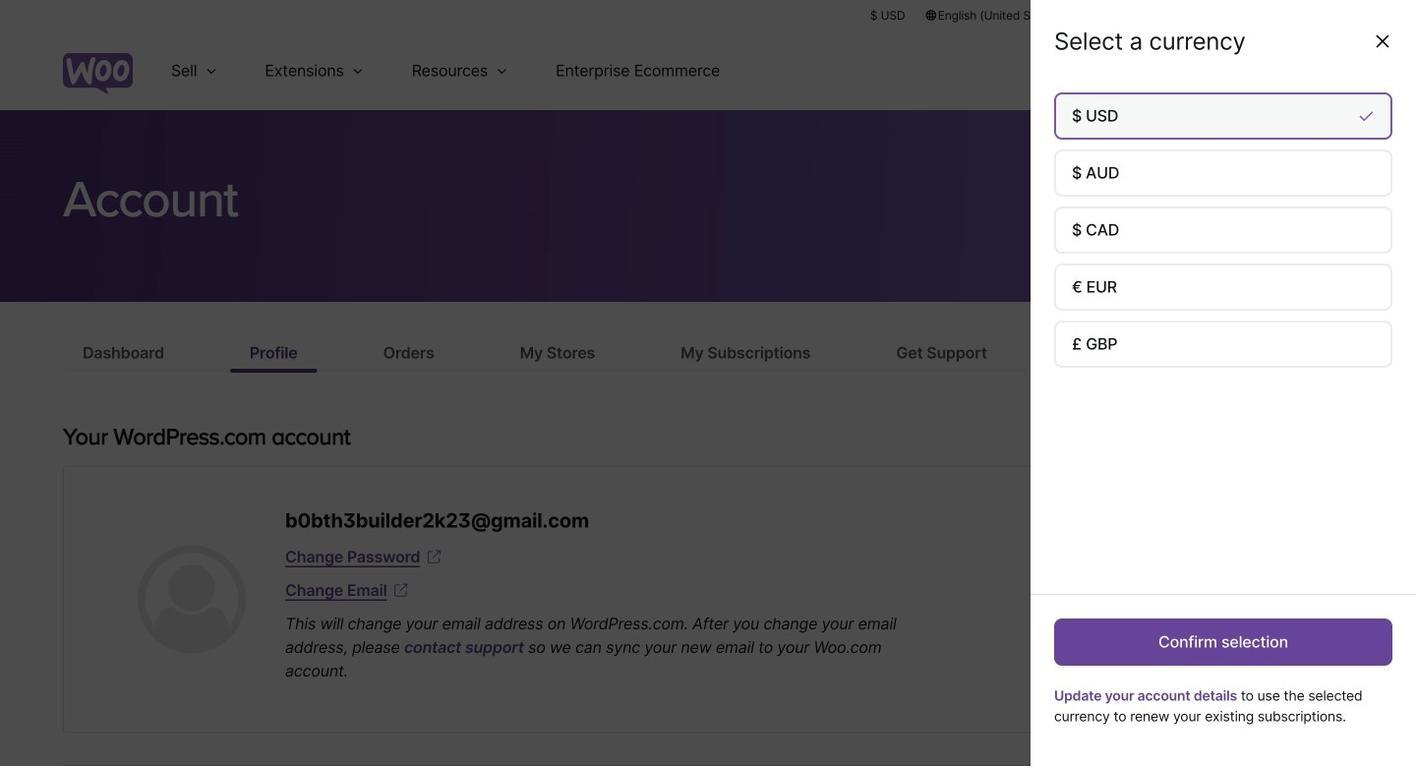 Task type: locate. For each thing, give the bounding box(es) containing it.
0 vertical spatial external link image
[[424, 547, 444, 567]]

close selector image
[[1374, 31, 1393, 51]]

1 vertical spatial external link image
[[391, 581, 411, 601]]

0 horizontal spatial external link image
[[391, 581, 411, 601]]

1 horizontal spatial external link image
[[424, 547, 444, 567]]

external link image
[[424, 547, 444, 567], [391, 581, 411, 601]]

search image
[[1217, 55, 1249, 87]]

service navigation menu element
[[1182, 39, 1354, 103]]



Task type: describe. For each thing, give the bounding box(es) containing it.
gravatar image image
[[138, 545, 246, 654]]

open account menu image
[[1323, 55, 1354, 87]]



Task type: vqa. For each thing, say whether or not it's contained in the screenshot.
Close Selector icon in the top right of the page
yes



